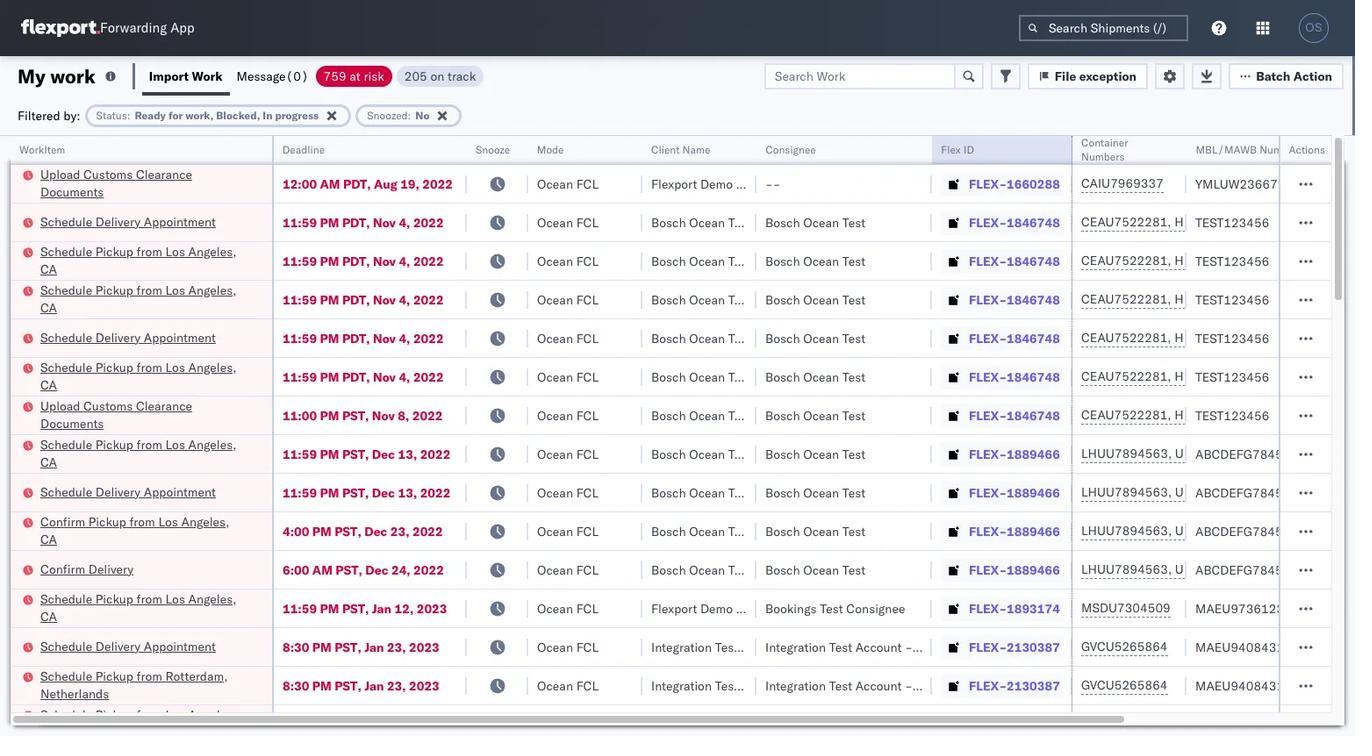 Task type: locate. For each thing, give the bounding box(es) containing it.
1 vertical spatial karl
[[916, 678, 939, 694]]

flex-1846748 for 1st schedule pickup from los angeles, ca button
[[969, 253, 1060, 269]]

lagerfeld for schedule delivery appointment
[[942, 640, 994, 655]]

3 4, from the top
[[399, 292, 410, 308]]

2 schedule pickup from los angeles, ca link from the top
[[40, 281, 249, 316]]

demo for -
[[700, 176, 733, 192]]

1 vertical spatial 8:30 pm pst, jan 23, 2023
[[283, 678, 440, 694]]

angeles, for schedule pickup from los angeles, ca link associated with 1st schedule pickup from los angeles, ca button
[[188, 244, 237, 259]]

am right 6:00
[[312, 562, 333, 578]]

resize handle column header for consignee
[[911, 136, 932, 737]]

1 11:59 pm pdt, nov 4, 2022 from the top
[[283, 215, 444, 230]]

confirm
[[40, 514, 85, 530], [40, 561, 85, 577]]

track
[[448, 68, 476, 84]]

demo down the name
[[700, 176, 733, 192]]

flex-1846748 for schedule delivery appointment button for 11:59 pm pdt, nov 4, 2022
[[969, 331, 1060, 346]]

4 schedule delivery appointment link from the top
[[40, 638, 216, 655]]

1 integration test account - karl lagerfeld from the top
[[765, 640, 994, 655]]

1 upload from the top
[[40, 166, 80, 182]]

ready
[[135, 108, 166, 122]]

flex-
[[969, 176, 1007, 192], [969, 215, 1007, 230], [969, 253, 1007, 269], [969, 292, 1007, 308], [969, 331, 1007, 346], [969, 369, 1007, 385], [969, 408, 1007, 424], [969, 446, 1007, 462], [969, 485, 1007, 501], [969, 524, 1007, 539], [969, 562, 1007, 578], [969, 601, 1007, 617], [969, 640, 1007, 655], [969, 678, 1007, 694]]

2 schedule delivery appointment from the top
[[40, 330, 216, 345]]

2 schedule delivery appointment button from the top
[[40, 329, 216, 348]]

5 ca from the top
[[40, 532, 57, 547]]

2 vertical spatial jan
[[364, 678, 384, 694]]

1 8:30 from the top
[[283, 640, 309, 655]]

bookings test consignee
[[765, 601, 905, 617]]

0 vertical spatial 8:30
[[283, 640, 309, 655]]

am for pst,
[[312, 562, 333, 578]]

pickup for 4th schedule pickup from los angeles, ca button
[[95, 437, 133, 453]]

1 vertical spatial flex-2130387
[[969, 678, 1060, 694]]

lhuu7894563, uetu5238478
[[1082, 446, 1261, 462], [1082, 485, 1261, 500], [1082, 523, 1261, 539], [1082, 562, 1261, 578]]

(0)
[[286, 68, 309, 84]]

account
[[856, 640, 902, 655], [856, 678, 902, 694]]

resize handle column header for container numbers
[[1166, 136, 1187, 737]]

jan for rotterdam,
[[364, 678, 384, 694]]

upload customs clearance documents link for 11:00 pm pst, nov 8, 2022
[[40, 397, 249, 432]]

6 11:59 from the top
[[283, 446, 317, 462]]

upload customs clearance documents
[[40, 166, 192, 200], [40, 398, 192, 431]]

consignee
[[765, 143, 816, 156], [736, 176, 795, 192], [736, 601, 795, 617], [847, 601, 905, 617]]

filtered by:
[[18, 108, 80, 123]]

0 vertical spatial demo
[[700, 176, 733, 192]]

angeles, for schedule pickup from los angeles, ca link corresponding to second schedule pickup from los angeles, ca button
[[188, 282, 237, 298]]

forwarding app link
[[21, 19, 195, 37]]

0 vertical spatial 11:59 pm pst, dec 13, 2022
[[283, 446, 451, 462]]

0 vertical spatial maeu9408431
[[1196, 640, 1284, 655]]

0 vertical spatial integration test account - karl lagerfeld
[[765, 640, 994, 655]]

schedule pickup from rotterdam, netherlands link
[[40, 668, 249, 703]]

upload customs clearance documents button for 11:00 pm pst, nov 8, 2022
[[40, 397, 249, 434]]

am right the 12:00
[[320, 176, 340, 192]]

4:00 pm pst, dec 23, 2022
[[283, 524, 443, 539]]

6 ca from the top
[[40, 609, 57, 625]]

0 vertical spatial upload customs clearance documents link
[[40, 165, 249, 201]]

5 fcl from the top
[[576, 331, 599, 346]]

0 vertical spatial 23,
[[391, 524, 410, 539]]

1 ceau7522281, from the top
[[1082, 214, 1172, 230]]

1 vertical spatial integration test account - karl lagerfeld
[[765, 678, 994, 694]]

205
[[404, 68, 427, 84]]

pst,
[[342, 408, 369, 424], [342, 446, 369, 462], [342, 485, 369, 501], [335, 524, 361, 539], [336, 562, 362, 578], [342, 601, 369, 617], [335, 640, 361, 655], [335, 678, 361, 694]]

2 8:30 pm pst, jan 23, 2023 from the top
[[283, 678, 440, 694]]

1 vertical spatial upload customs clearance documents link
[[40, 397, 249, 432]]

2 hlxu6269489, from the top
[[1175, 253, 1265, 269]]

demo left 'bookings'
[[700, 601, 733, 617]]

1 lhuu7894563, uetu5238478 from the top
[[1082, 446, 1261, 462]]

test123456 for schedule pickup from los angeles, ca link corresponding to second schedule pickup from los angeles, ca button
[[1196, 292, 1270, 308]]

confirm up confirm delivery 'link'
[[40, 514, 85, 530]]

11:59 pm pst, dec 13, 2022 up 4:00 pm pst, dec 23, 2022
[[283, 485, 451, 501]]

0 vertical spatial am
[[320, 176, 340, 192]]

5 ceau7522281, hlxu6269489, hlxu8034992 from the top
[[1082, 369, 1354, 384]]

1 vertical spatial 8:30
[[283, 678, 309, 694]]

1 schedule pickup from los angeles, ca link from the top
[[40, 243, 249, 278]]

0 vertical spatial gvcu5265864
[[1082, 639, 1168, 655]]

from inside schedule pickup from rotterdam, netherlands
[[137, 668, 162, 684]]

1 vertical spatial demo
[[700, 601, 733, 617]]

flex-1660288 button
[[941, 172, 1064, 196], [941, 172, 1064, 196]]

from inside confirm pickup from los angeles, ca
[[129, 514, 155, 530]]

upload customs clearance documents for 12:00 am pdt, aug 19, 2022
[[40, 166, 192, 200]]

bosch ocean test
[[651, 215, 752, 230], [765, 215, 866, 230], [651, 253, 752, 269], [765, 253, 866, 269], [651, 292, 752, 308], [765, 292, 866, 308], [651, 331, 752, 346], [765, 331, 866, 346], [651, 369, 752, 385], [765, 369, 866, 385], [651, 408, 752, 424], [765, 408, 866, 424], [651, 446, 752, 462], [765, 446, 866, 462], [651, 485, 752, 501], [765, 485, 866, 501], [651, 524, 752, 539], [765, 524, 866, 539], [651, 562, 752, 578], [765, 562, 866, 578]]

appointment
[[144, 214, 216, 230], [144, 330, 216, 345], [144, 484, 216, 500], [144, 639, 216, 654]]

2 upload customs clearance documents link from the top
[[40, 397, 249, 432]]

0 vertical spatial 13,
[[398, 446, 417, 462]]

1 maeu9408431 from the top
[[1196, 640, 1284, 655]]

3 flex-1889466 from the top
[[969, 524, 1060, 539]]

my work
[[18, 64, 96, 88]]

3 schedule pickup from los angeles, ca button from the top
[[40, 359, 249, 395]]

2 clearance from the top
[[136, 398, 192, 414]]

5 schedule pickup from los angeles, ca link from the top
[[40, 590, 249, 625]]

1 vertical spatial 2130387
[[1007, 678, 1060, 694]]

snoozed
[[367, 108, 408, 122]]

flex-2130387 for schedule delivery appointment
[[969, 640, 1060, 655]]

1 vertical spatial 13,
[[398, 485, 417, 501]]

0 vertical spatial flex-2130387
[[969, 640, 1060, 655]]

import work button
[[142, 56, 230, 96]]

0 vertical spatial flexport
[[651, 176, 697, 192]]

gvcu5265864 for schedule delivery appointment
[[1082, 639, 1168, 655]]

lhuu7894563,
[[1082, 446, 1172, 462], [1082, 485, 1172, 500], [1082, 523, 1172, 539], [1082, 562, 1172, 578]]

2 gvcu5265864 from the top
[[1082, 678, 1168, 694]]

schedule delivery appointment for 8:30 pm pst, jan 23, 2023
[[40, 639, 216, 654]]

upload customs clearance documents link for 12:00 am pdt, aug 19, 2022
[[40, 165, 249, 201]]

1 vertical spatial clearance
[[136, 398, 192, 414]]

13 ocean fcl from the top
[[537, 640, 599, 655]]

6:00
[[283, 562, 309, 578]]

13, up 4:00 pm pst, dec 23, 2022
[[398, 485, 417, 501]]

nov for 11:00 pm pst, nov 8, 2022's 'upload customs clearance documents' link
[[372, 408, 395, 424]]

client name
[[651, 143, 710, 156]]

upload customs clearance documents link
[[40, 165, 249, 201], [40, 397, 249, 432]]

3 ca from the top
[[40, 377, 57, 393]]

container numbers button
[[1073, 133, 1169, 164]]

1 flex-1846748 from the top
[[969, 215, 1060, 230]]

2 13, from the top
[[398, 485, 417, 501]]

from for first schedule pickup from los angeles, ca button from the bottom's schedule pickup from los angeles, ca link
[[137, 707, 162, 723]]

lagerfeld
[[942, 640, 994, 655], [942, 678, 994, 694]]

6 flex- from the top
[[969, 369, 1007, 385]]

jan
[[372, 601, 392, 617], [364, 640, 384, 655], [364, 678, 384, 694]]

confirm inside 'link'
[[40, 561, 85, 577]]

1 horizontal spatial numbers
[[1259, 143, 1303, 156]]

2 vertical spatial 2023
[[409, 678, 440, 694]]

0 vertical spatial upload customs clearance documents button
[[40, 165, 249, 202]]

no
[[416, 108, 430, 122]]

0 horizontal spatial numbers
[[1082, 150, 1125, 163]]

appointment for 11:59 pm pst, dec 13, 2022
[[144, 484, 216, 500]]

11:59 pm pdt, nov 4, 2022
[[283, 215, 444, 230], [283, 253, 444, 269], [283, 292, 444, 308], [283, 331, 444, 346], [283, 369, 444, 385]]

fcl for confirm pickup from los angeles, ca button
[[576, 524, 599, 539]]

schedule pickup from los angeles, ca link for 4th schedule pickup from los angeles, ca button from the bottom
[[40, 359, 249, 394]]

ca inside confirm pickup from los angeles, ca
[[40, 532, 57, 547]]

integration test account - karl lagerfeld
[[765, 640, 994, 655], [765, 678, 994, 694]]

2 account from the top
[[856, 678, 902, 694]]

fcl for second schedule pickup from los angeles, ca button
[[576, 292, 599, 308]]

2 lhuu7894563, uetu5238478 from the top
[[1082, 485, 1261, 500]]

resize handle column header
[[251, 136, 272, 737], [446, 136, 467, 737], [507, 136, 528, 737], [622, 136, 643, 737], [736, 136, 757, 737], [911, 136, 932, 737], [1052, 136, 1073, 737], [1166, 136, 1187, 737], [1311, 136, 1332, 737]]

confirm delivery link
[[40, 561, 134, 578]]

1 schedule pickup from los angeles, ca from the top
[[40, 244, 237, 277]]

fcl
[[576, 176, 599, 192], [576, 215, 599, 230], [576, 253, 599, 269], [576, 292, 599, 308], [576, 331, 599, 346], [576, 369, 599, 385], [576, 408, 599, 424], [576, 446, 599, 462], [576, 485, 599, 501], [576, 524, 599, 539], [576, 562, 599, 578], [576, 601, 599, 617], [576, 640, 599, 655], [576, 678, 599, 694]]

fcl for 4th schedule pickup from los angeles, ca button from the bottom
[[576, 369, 599, 385]]

3 fcl from the top
[[576, 253, 599, 269]]

1 vertical spatial flexport
[[651, 601, 697, 617]]

bosch
[[651, 215, 686, 230], [765, 215, 800, 230], [651, 253, 686, 269], [765, 253, 800, 269], [651, 292, 686, 308], [765, 292, 800, 308], [651, 331, 686, 346], [765, 331, 800, 346], [651, 369, 686, 385], [765, 369, 800, 385], [651, 408, 686, 424], [765, 408, 800, 424], [651, 446, 686, 462], [765, 446, 800, 462], [651, 485, 686, 501], [765, 485, 800, 501], [651, 524, 686, 539], [765, 524, 800, 539], [651, 562, 686, 578], [765, 562, 800, 578]]

dec up 4:00 pm pst, dec 23, 2022
[[372, 485, 395, 501]]

name
[[683, 143, 710, 156]]

angeles,
[[188, 244, 237, 259], [188, 282, 237, 298], [188, 359, 237, 375], [188, 437, 237, 453], [181, 514, 230, 530], [188, 591, 237, 607], [188, 707, 237, 723]]

clearance for 11:00 pm pst, nov 8, 2022
[[136, 398, 192, 414]]

ocean fcl
[[537, 176, 599, 192], [537, 215, 599, 230], [537, 253, 599, 269], [537, 292, 599, 308], [537, 331, 599, 346], [537, 369, 599, 385], [537, 408, 599, 424], [537, 446, 599, 462], [537, 485, 599, 501], [537, 524, 599, 539], [537, 562, 599, 578], [537, 601, 599, 617], [537, 640, 599, 655], [537, 678, 599, 694]]

6 resize handle column header from the left
[[911, 136, 932, 737]]

pickup for confirm pickup from los angeles, ca button
[[88, 514, 126, 530]]

nov for schedule pickup from los angeles, ca link corresponding to second schedule pickup from los angeles, ca button
[[373, 292, 396, 308]]

maeu9408431 for schedule pickup from rotterdam, netherlands
[[1196, 678, 1284, 694]]

1 lhuu7894563, from the top
[[1082, 446, 1172, 462]]

documents for 11:00
[[40, 416, 104, 431]]

0 vertical spatial account
[[856, 640, 902, 655]]

5 ceau7522281, from the top
[[1082, 369, 1172, 384]]

lhuu7894563, uetu5238478 for confirm pickup from los angeles, ca
[[1082, 523, 1261, 539]]

4, for schedule pickup from los angeles, ca link associated with 1st schedule pickup from los angeles, ca button
[[399, 253, 410, 269]]

0 vertical spatial 2130387
[[1007, 640, 1060, 655]]

11:59 pm pst, dec 13, 2022 for schedule delivery appointment
[[283, 485, 451, 501]]

2130387
[[1007, 640, 1060, 655], [1007, 678, 1060, 694]]

dec down 11:00 pm pst, nov 8, 2022
[[372, 446, 395, 462]]

schedule pickup from los angeles, ca button
[[40, 243, 249, 280], [40, 281, 249, 318], [40, 359, 249, 395], [40, 436, 249, 473], [40, 590, 249, 627], [40, 706, 249, 737]]

nov
[[373, 215, 396, 230], [373, 253, 396, 269], [373, 292, 396, 308], [373, 331, 396, 346], [373, 369, 396, 385], [372, 408, 395, 424]]

fcl for schedule delivery appointment button for 11:59 pm pdt, nov 4, 2022
[[576, 331, 599, 346]]

client
[[651, 143, 680, 156]]

mode
[[537, 143, 564, 156]]

1 vertical spatial 11:59 pm pst, dec 13, 2022
[[283, 485, 451, 501]]

10 schedule from the top
[[40, 668, 92, 684]]

2 upload customs clearance documents from the top
[[40, 398, 192, 431]]

message
[[237, 68, 286, 84]]

8:30 pm pst, jan 23, 2023 for schedule pickup from rotterdam, netherlands
[[283, 678, 440, 694]]

appointment for 8:30 pm pst, jan 23, 2023
[[144, 639, 216, 654]]

uetu5238478 for confirm pickup from los angeles, ca
[[1175, 523, 1261, 539]]

abcdefg78456546 for confirm pickup from los angeles, ca
[[1196, 524, 1314, 539]]

risk
[[364, 68, 384, 84]]

0 vertical spatial upload
[[40, 166, 80, 182]]

status
[[96, 108, 127, 122]]

numbers inside container numbers
[[1082, 150, 1125, 163]]

8:30 pm pst, jan 23, 2023
[[283, 640, 440, 655], [283, 678, 440, 694]]

fcl for schedule pickup from rotterdam, netherlands button
[[576, 678, 599, 694]]

0 vertical spatial clearance
[[136, 166, 192, 182]]

1 vertical spatial integration
[[765, 678, 826, 694]]

2 confirm from the top
[[40, 561, 85, 577]]

gvcu5265864
[[1082, 639, 1168, 655], [1082, 678, 1168, 694]]

deadline button
[[274, 140, 449, 157]]

1 vertical spatial lagerfeld
[[942, 678, 994, 694]]

dec for confirm pickup from los angeles, ca
[[364, 524, 387, 539]]

flex-1846748 button
[[941, 210, 1064, 235], [941, 210, 1064, 235], [941, 249, 1064, 273], [941, 249, 1064, 273], [941, 287, 1064, 312], [941, 287, 1064, 312], [941, 326, 1064, 351], [941, 326, 1064, 351], [941, 365, 1064, 389], [941, 365, 1064, 389], [941, 403, 1064, 428], [941, 403, 1064, 428]]

0 vertical spatial jan
[[372, 601, 392, 617]]

integration
[[765, 640, 826, 655], [765, 678, 826, 694]]

8 schedule from the top
[[40, 591, 92, 607]]

schedule delivery appointment link
[[40, 213, 216, 230], [40, 329, 216, 346], [40, 483, 216, 501], [40, 638, 216, 655]]

numbers down container at the right top
[[1082, 150, 1125, 163]]

snooze
[[476, 143, 510, 156]]

1 vertical spatial upload customs clearance documents
[[40, 398, 192, 431]]

14 flex- from the top
[[969, 678, 1007, 694]]

2 karl from the top
[[916, 678, 939, 694]]

3 lhuu7894563, from the top
[[1082, 523, 1172, 539]]

schedule delivery appointment button
[[40, 213, 216, 232], [40, 329, 216, 348], [40, 483, 216, 503], [40, 638, 216, 657]]

13, down 8,
[[398, 446, 417, 462]]

los inside confirm pickup from los angeles, ca
[[158, 514, 178, 530]]

23, for rotterdam,
[[387, 678, 406, 694]]

0 vertical spatial 8:30 pm pst, jan 23, 2023
[[283, 640, 440, 655]]

account for schedule delivery appointment
[[856, 640, 902, 655]]

1 flexport from the top
[[651, 176, 697, 192]]

1 vertical spatial upload customs clearance documents button
[[40, 397, 249, 434]]

ymluw236679313
[[1196, 176, 1308, 192]]

4, for 4th schedule pickup from los angeles, ca button from the bottom schedule pickup from los angeles, ca link
[[399, 369, 410, 385]]

2 resize handle column header from the left
[[446, 136, 467, 737]]

1 documents from the top
[[40, 184, 104, 200]]

1 vertical spatial flexport demo consignee
[[651, 601, 795, 617]]

gvcu5265864 for schedule pickup from rotterdam, netherlands
[[1082, 678, 1168, 694]]

2 vertical spatial 23,
[[387, 678, 406, 694]]

4 hlxu8034992 from the top
[[1268, 330, 1354, 346]]

workitem button
[[11, 140, 255, 157]]

2 flex-1889466 from the top
[[969, 485, 1060, 501]]

numbers for container numbers
[[1082, 150, 1125, 163]]

6 schedule pickup from los angeles, ca from the top
[[40, 707, 237, 737]]

6 hlxu6269489, from the top
[[1175, 407, 1265, 423]]

demo for bookings
[[700, 601, 733, 617]]

1 vertical spatial account
[[856, 678, 902, 694]]

2 8:30 from the top
[[283, 678, 309, 694]]

fcl for 1st schedule pickup from los angeles, ca button
[[576, 253, 599, 269]]

flex-1889466 for schedule delivery appointment
[[969, 485, 1060, 501]]

numbers up ymluw236679313 at top right
[[1259, 143, 1303, 156]]

flex-2130387 button
[[941, 635, 1064, 660], [941, 635, 1064, 660], [941, 674, 1064, 698], [941, 674, 1064, 698]]

flexport
[[651, 176, 697, 192], [651, 601, 697, 617]]

for
[[168, 108, 183, 122]]

1 vertical spatial gvcu5265864
[[1082, 678, 1168, 694]]

2 integration from the top
[[765, 678, 826, 694]]

4 1846748 from the top
[[1007, 331, 1060, 346]]

0 vertical spatial documents
[[40, 184, 104, 200]]

schedule delivery appointment for 11:59 pm pst, dec 13, 2022
[[40, 484, 216, 500]]

pickup for second schedule pickup from los angeles, ca button
[[95, 282, 133, 298]]

1 vertical spatial documents
[[40, 416, 104, 431]]

1889466 for confirm pickup from los angeles, ca
[[1007, 524, 1060, 539]]

schedule pickup from los angeles, ca link for second schedule pickup from los angeles, ca button
[[40, 281, 249, 316]]

3 uetu5238478 from the top
[[1175, 523, 1261, 539]]

2 upload from the top
[[40, 398, 80, 414]]

schedule delivery appointment button for 11:59 pm pdt, nov 4, 2022
[[40, 329, 216, 348]]

8 resize handle column header from the left
[[1166, 136, 1187, 737]]

9 fcl from the top
[[576, 485, 599, 501]]

1 vertical spatial am
[[312, 562, 333, 578]]

2 ca from the top
[[40, 300, 57, 316]]

Search Work text field
[[764, 63, 956, 89]]

pickup inside schedule pickup from rotterdam, netherlands
[[95, 668, 133, 684]]

13, for schedule delivery appointment
[[398, 485, 417, 501]]

0 vertical spatial karl
[[916, 640, 939, 655]]

0 vertical spatial flexport demo consignee
[[651, 176, 795, 192]]

4 schedule pickup from los angeles, ca link from the top
[[40, 436, 249, 471]]

rotterdam,
[[165, 668, 228, 684]]

0 vertical spatial 2023
[[417, 601, 447, 617]]

pdt, for 'upload customs clearance documents' link for 12:00 am pdt, aug 19, 2022
[[343, 176, 371, 192]]

1 vertical spatial maeu9408431
[[1196, 678, 1284, 694]]

flex-1846748
[[969, 215, 1060, 230], [969, 253, 1060, 269], [969, 292, 1060, 308], [969, 331, 1060, 346], [969, 369, 1060, 385], [969, 408, 1060, 424]]

2022
[[423, 176, 453, 192], [413, 215, 444, 230], [413, 253, 444, 269], [413, 292, 444, 308], [413, 331, 444, 346], [413, 369, 444, 385], [412, 408, 443, 424], [420, 446, 451, 462], [420, 485, 451, 501], [413, 524, 443, 539], [414, 562, 444, 578]]

confirm inside confirm pickup from los angeles, ca
[[40, 514, 85, 530]]

11:59 pm pst, dec 13, 2022 down 11:00 pm pst, nov 8, 2022
[[283, 446, 451, 462]]

file exception
[[1055, 68, 1137, 84]]

delivery for 8:30 pm pst, jan 23, 2023
[[95, 639, 141, 654]]

upload customs clearance documents button
[[40, 165, 249, 202], [40, 397, 249, 434]]

account for schedule pickup from rotterdam, netherlands
[[856, 678, 902, 694]]

schedule delivery appointment for 11:59 pm pdt, nov 4, 2022
[[40, 330, 216, 345]]

dec up 6:00 am pst, dec 24, 2022
[[364, 524, 387, 539]]

1 13, from the top
[[398, 446, 417, 462]]

0 horizontal spatial :
[[127, 108, 130, 122]]

3 flex- from the top
[[969, 253, 1007, 269]]

3 1889466 from the top
[[1007, 524, 1060, 539]]

2 uetu5238478 from the top
[[1175, 485, 1261, 500]]

ceau7522281,
[[1082, 214, 1172, 230], [1082, 253, 1172, 269], [1082, 291, 1172, 307], [1082, 330, 1172, 346], [1082, 369, 1172, 384], [1082, 407, 1172, 423]]

3 flex-1846748 from the top
[[969, 292, 1060, 308]]

1 upload customs clearance documents button from the top
[[40, 165, 249, 202]]

5 resize handle column header from the left
[[736, 136, 757, 737]]

1 flex- from the top
[[969, 176, 1007, 192]]

am
[[320, 176, 340, 192], [312, 562, 333, 578]]

: left no
[[408, 108, 411, 122]]

from for schedule pickup from los angeles, ca link for 5th schedule pickup from los angeles, ca button
[[137, 591, 162, 607]]

pickup inside confirm pickup from los angeles, ca
[[88, 514, 126, 530]]

karl for schedule pickup from rotterdam, netherlands
[[916, 678, 939, 694]]

1 horizontal spatial :
[[408, 108, 411, 122]]

0 vertical spatial lagerfeld
[[942, 640, 994, 655]]

2 4, from the top
[[399, 253, 410, 269]]

4 ca from the top
[[40, 454, 57, 470]]

pickup
[[95, 244, 133, 259], [95, 282, 133, 298], [95, 359, 133, 375], [95, 437, 133, 453], [88, 514, 126, 530], [95, 591, 133, 607], [95, 668, 133, 684], [95, 707, 133, 723]]

: left the ready
[[127, 108, 130, 122]]

lhuu7894563, for confirm pickup from los angeles, ca
[[1082, 523, 1172, 539]]

1 flex-1889466 from the top
[[969, 446, 1060, 462]]

0 vertical spatial confirm
[[40, 514, 85, 530]]

ca for the confirm pickup from los angeles, ca link
[[40, 532, 57, 547]]

2130387 for schedule pickup from rotterdam, netherlands
[[1007, 678, 1060, 694]]

7 fcl from the top
[[576, 408, 599, 424]]

angeles, inside confirm pickup from los angeles, ca
[[181, 514, 230, 530]]

schedule
[[40, 214, 92, 230], [40, 244, 92, 259], [40, 282, 92, 298], [40, 330, 92, 345], [40, 359, 92, 375], [40, 437, 92, 453], [40, 484, 92, 500], [40, 591, 92, 607], [40, 639, 92, 654], [40, 668, 92, 684], [40, 707, 92, 723]]

schedule delivery appointment
[[40, 214, 216, 230], [40, 330, 216, 345], [40, 484, 216, 500], [40, 639, 216, 654]]

confirm for confirm delivery
[[40, 561, 85, 577]]

integration test account - karl lagerfeld for schedule pickup from rotterdam, netherlands
[[765, 678, 994, 694]]

2 abcdefg78456546 from the top
[[1196, 485, 1314, 501]]

8:30 pm pst, jan 23, 2023 for schedule delivery appointment
[[283, 640, 440, 655]]

flexport demo consignee for -
[[651, 176, 795, 192]]

blocked,
[[216, 108, 260, 122]]

0 vertical spatial integration
[[765, 640, 826, 655]]

ca for 4th schedule pickup from los angeles, ca button from the bottom schedule pickup from los angeles, ca link
[[40, 377, 57, 393]]

1 vertical spatial customs
[[83, 398, 133, 414]]

pdt, for schedule pickup from los angeles, ca link corresponding to second schedule pickup from los angeles, ca button
[[342, 292, 370, 308]]

ceau7522281, hlxu6269489, hlxu8034992
[[1082, 214, 1354, 230], [1082, 253, 1354, 269], [1082, 291, 1354, 307], [1082, 330, 1354, 346], [1082, 369, 1354, 384], [1082, 407, 1354, 423]]

: for snoozed
[[408, 108, 411, 122]]

my
[[18, 64, 45, 88]]

hlxu6269489,
[[1175, 214, 1265, 230], [1175, 253, 1265, 269], [1175, 291, 1265, 307], [1175, 330, 1265, 346], [1175, 369, 1265, 384], [1175, 407, 1265, 423]]

1 vertical spatial confirm
[[40, 561, 85, 577]]

3 schedule delivery appointment from the top
[[40, 484, 216, 500]]

1 vertical spatial upload
[[40, 398, 80, 414]]

1 schedule delivery appointment link from the top
[[40, 213, 216, 230]]

schedule inside schedule pickup from rotterdam, netherlands
[[40, 668, 92, 684]]

4 ocean fcl from the top
[[537, 292, 599, 308]]

--
[[765, 176, 781, 192]]

0 vertical spatial upload customs clearance documents
[[40, 166, 192, 200]]

fcl for 5th schedule pickup from los angeles, ca button
[[576, 601, 599, 617]]

client name button
[[643, 140, 739, 157]]

0 vertical spatial customs
[[83, 166, 133, 182]]

ceau7522281, for schedule pickup from los angeles, ca link associated with 1st schedule pickup from los angeles, ca button
[[1082, 253, 1172, 269]]

confirm down confirm pickup from los angeles, ca
[[40, 561, 85, 577]]

schedule pickup from los angeles, ca link for first schedule pickup from los angeles, ca button from the bottom
[[40, 706, 249, 737]]



Task type: vqa. For each thing, say whether or not it's contained in the screenshot.


Task type: describe. For each thing, give the bounding box(es) containing it.
lhuu7894563, for schedule pickup from los angeles, ca
[[1082, 446, 1172, 462]]

deadline
[[283, 143, 325, 156]]

2 hlxu8034992 from the top
[[1268, 253, 1354, 269]]

test123456 for schedule pickup from los angeles, ca link associated with 1st schedule pickup from los angeles, ca button
[[1196, 253, 1270, 269]]

4 lhuu7894563, uetu5238478 from the top
[[1082, 562, 1261, 578]]

pickup for 5th schedule pickup from los angeles, ca button
[[95, 591, 133, 607]]

delivery inside 'link'
[[88, 561, 134, 577]]

import work
[[149, 68, 223, 84]]

4 uetu5238478 from the top
[[1175, 562, 1261, 578]]

4 abcdefg78456546 from the top
[[1196, 562, 1314, 578]]

1 ceau7522281, hlxu6269489, hlxu8034992 from the top
[[1082, 214, 1354, 230]]

7 ocean fcl from the top
[[537, 408, 599, 424]]

flexport. image
[[21, 19, 100, 37]]

flex-1893174
[[969, 601, 1060, 617]]

6 schedule pickup from los angeles, ca button from the top
[[40, 706, 249, 737]]

12:00
[[283, 176, 317, 192]]

flex id
[[941, 143, 974, 156]]

abcdefg78456546 for schedule pickup from los angeles, ca
[[1196, 446, 1314, 462]]

9 schedule from the top
[[40, 639, 92, 654]]

ca for schedule pickup from los angeles, ca link for 4th schedule pickup from los angeles, ca button
[[40, 454, 57, 470]]

maeu9736123
[[1196, 601, 1284, 617]]

7 schedule from the top
[[40, 484, 92, 500]]

schedule pickup from rotterdam, netherlands
[[40, 668, 228, 702]]

at
[[350, 68, 361, 84]]

2 1846748 from the top
[[1007, 253, 1060, 269]]

6 1846748 from the top
[[1007, 408, 1060, 424]]

5 ocean fcl from the top
[[537, 331, 599, 346]]

lagerfeld for schedule pickup from rotterdam, netherlands
[[942, 678, 994, 694]]

delivery for 11:59 pm pdt, nov 4, 2022
[[95, 330, 141, 345]]

3 11:59 from the top
[[283, 292, 317, 308]]

1 11:59 from the top
[[283, 215, 317, 230]]

on
[[431, 68, 444, 84]]

11:00 pm pst, nov 8, 2022
[[283, 408, 443, 424]]

1889466 for schedule pickup from los angeles, ca
[[1007, 446, 1060, 462]]

schedule pickup from rotterdam, netherlands button
[[40, 668, 249, 704]]

2 ocean fcl from the top
[[537, 215, 599, 230]]

maeu9408431 for schedule delivery appointment
[[1196, 640, 1284, 655]]

9 ocean fcl from the top
[[537, 485, 599, 501]]

11 schedule from the top
[[40, 707, 92, 723]]

6 hlxu8034992 from the top
[[1268, 407, 1354, 423]]

aug
[[374, 176, 397, 192]]

8 flex- from the top
[[969, 446, 1007, 462]]

forwarding
[[100, 20, 167, 36]]

2 11:59 pm pdt, nov 4, 2022 from the top
[[283, 253, 444, 269]]

4:00
[[283, 524, 309, 539]]

1 vertical spatial 2023
[[409, 640, 440, 655]]

exception
[[1080, 68, 1137, 84]]

file
[[1055, 68, 1076, 84]]

uetu5238478 for schedule pickup from los angeles, ca
[[1175, 446, 1261, 462]]

11 fcl from the top
[[576, 562, 599, 578]]

1 schedule from the top
[[40, 214, 92, 230]]

ceau7522281, for 4th schedule pickup from los angeles, ca button from the bottom schedule pickup from los angeles, ca link
[[1082, 369, 1172, 384]]

lhuu7894563, for schedule delivery appointment
[[1082, 485, 1172, 500]]

2130387 for schedule delivery appointment
[[1007, 640, 1060, 655]]

integration for schedule delivery appointment
[[765, 640, 826, 655]]

integration test account - karl lagerfeld for schedule delivery appointment
[[765, 640, 994, 655]]

12 flex- from the top
[[969, 601, 1007, 617]]

2023 for rotterdam,
[[409, 678, 440, 694]]

flex
[[941, 143, 961, 156]]

1 hlxu8034992 from the top
[[1268, 214, 1354, 230]]

schedule pickup from los angeles, ca link for 1st schedule pickup from los angeles, ca button
[[40, 243, 249, 278]]

4 1889466 from the top
[[1007, 562, 1060, 578]]

8 11:59 from the top
[[283, 601, 317, 617]]

by:
[[63, 108, 80, 123]]

6 ocean fcl from the top
[[537, 369, 599, 385]]

4 schedule pickup from los angeles, ca from the top
[[40, 437, 237, 470]]

confirm delivery
[[40, 561, 134, 577]]

4 ceau7522281, from the top
[[1082, 330, 1172, 346]]

forwarding app
[[100, 20, 195, 36]]

8:30 for schedule delivery appointment
[[283, 640, 309, 655]]

status : ready for work, blocked, in progress
[[96, 108, 319, 122]]

abcdefg78456546 for schedule delivery appointment
[[1196, 485, 1314, 501]]

12 ocean fcl from the top
[[537, 601, 599, 617]]

1 fcl from the top
[[576, 176, 599, 192]]

angeles, for schedule pickup from los angeles, ca link for 5th schedule pickup from los angeles, ca button
[[188, 591, 237, 607]]

import
[[149, 68, 189, 84]]

10 flex- from the top
[[969, 524, 1007, 539]]

documents for 12:00
[[40, 184, 104, 200]]

13 flex- from the top
[[969, 640, 1007, 655]]

test123456 for 4th schedule pickup from los angeles, ca button from the bottom schedule pickup from los angeles, ca link
[[1196, 369, 1270, 385]]

2 flex- from the top
[[969, 215, 1007, 230]]

workitem
[[19, 143, 65, 156]]

bookings
[[765, 601, 817, 617]]

mbl/mawb numbers
[[1196, 143, 1303, 156]]

am for pdt,
[[320, 176, 340, 192]]

ceau7522281, for 11:00 pm pst, nov 8, 2022's 'upload customs clearance documents' link
[[1082, 407, 1172, 423]]

dec left 24, on the left of page
[[365, 562, 388, 578]]

netherlands
[[40, 686, 109, 702]]

1 vertical spatial jan
[[364, 640, 384, 655]]

message (0)
[[237, 68, 309, 84]]

12:00 am pdt, aug 19, 2022
[[283, 176, 453, 192]]

batch action
[[1256, 68, 1333, 84]]

9 flex- from the top
[[969, 485, 1007, 501]]

flexport for bookings test consignee
[[651, 601, 697, 617]]

schedule delivery appointment button for 11:59 pm pst, dec 13, 2022
[[40, 483, 216, 503]]

resize handle column header for mode
[[622, 136, 643, 737]]

4 11:59 from the top
[[283, 331, 317, 346]]

from for 4th schedule pickup from los angeles, ca button from the bottom schedule pickup from los angeles, ca link
[[137, 359, 162, 375]]

4 lhuu7894563, from the top
[[1082, 562, 1172, 578]]

batch
[[1256, 68, 1291, 84]]

3 schedule pickup from los angeles, ca from the top
[[40, 359, 237, 393]]

11 flex- from the top
[[969, 562, 1007, 578]]

2 11:59 from the top
[[283, 253, 317, 269]]

from for schedule pickup from los angeles, ca link associated with 1st schedule pickup from los angeles, ca button
[[137, 244, 162, 259]]

Search Shipments (/) text field
[[1019, 15, 1189, 41]]

2 schedule from the top
[[40, 244, 92, 259]]

4 flex-1889466 from the top
[[969, 562, 1060, 578]]

14 ocean fcl from the top
[[537, 678, 599, 694]]

5 hlxu6269489, from the top
[[1175, 369, 1265, 384]]

os
[[1306, 21, 1323, 34]]

schedule pickup from los angeles, ca link for 4th schedule pickup from los angeles, ca button
[[40, 436, 249, 471]]

container
[[1082, 136, 1128, 149]]

flex-1846748 for 4th schedule pickup from los angeles, ca button from the bottom
[[969, 369, 1060, 385]]

5 hlxu8034992 from the top
[[1268, 369, 1354, 384]]

2 fcl from the top
[[576, 215, 599, 230]]

12,
[[395, 601, 414, 617]]

5 schedule pickup from los angeles, ca from the top
[[40, 591, 237, 625]]

759
[[324, 68, 346, 84]]

consignee button
[[757, 140, 915, 157]]

work
[[50, 64, 96, 88]]

11:59 pm pst, jan 12, 2023
[[283, 601, 447, 617]]

upload for 12:00 am pdt, aug 19, 2022
[[40, 166, 80, 182]]

in
[[263, 108, 273, 122]]

jan for los
[[372, 601, 392, 617]]

759 at risk
[[324, 68, 384, 84]]

7 flex- from the top
[[969, 408, 1007, 424]]

6 schedule from the top
[[40, 437, 92, 453]]

pdt, for 4th schedule pickup from los angeles, ca button from the bottom schedule pickup from los angeles, ca link
[[342, 369, 370, 385]]

angeles, for the confirm pickup from los angeles, ca link
[[181, 514, 230, 530]]

progress
[[275, 108, 319, 122]]

1 1846748 from the top
[[1007, 215, 1060, 230]]

mode button
[[528, 140, 625, 157]]

ca for schedule pickup from los angeles, ca link associated with 1st schedule pickup from los angeles, ca button
[[40, 261, 57, 277]]

mbl/mawb
[[1196, 143, 1257, 156]]

angeles, for 4th schedule pickup from los angeles, ca button from the bottom schedule pickup from los angeles, ca link
[[188, 359, 237, 375]]

pickup for schedule pickup from rotterdam, netherlands button
[[95, 668, 133, 684]]

3 hlxu8034992 from the top
[[1268, 291, 1354, 307]]

4 test123456 from the top
[[1196, 331, 1270, 346]]

customs for 11:00 pm pst, nov 8, 2022
[[83, 398, 133, 414]]

msdu7304509
[[1082, 600, 1171, 616]]

6 ceau7522281, hlxu6269489, hlxu8034992 from the top
[[1082, 407, 1354, 423]]

container numbers
[[1082, 136, 1128, 163]]

ca for schedule pickup from los angeles, ca link corresponding to second schedule pickup from los angeles, ca button
[[40, 300, 57, 316]]

dec for schedule pickup from los angeles, ca
[[372, 446, 395, 462]]

5 flex- from the top
[[969, 331, 1007, 346]]

lhuu7894563, uetu5238478 for schedule pickup from los angeles, ca
[[1082, 446, 1261, 462]]

3 ceau7522281, hlxu6269489, hlxu8034992 from the top
[[1082, 291, 1354, 307]]

pdt, for schedule pickup from los angeles, ca link associated with 1st schedule pickup from los angeles, ca button
[[342, 253, 370, 269]]

1 4, from the top
[[399, 215, 410, 230]]

5 1846748 from the top
[[1007, 369, 1060, 385]]

2023 for los
[[417, 601, 447, 617]]

confirm pickup from los angeles, ca
[[40, 514, 230, 547]]

lhuu7894563, uetu5238478 for schedule delivery appointment
[[1082, 485, 1261, 500]]

4 ceau7522281, hlxu6269489, hlxu8034992 from the top
[[1082, 330, 1354, 346]]

6:00 am pst, dec 24, 2022
[[283, 562, 444, 578]]

8 ocean fcl from the top
[[537, 446, 599, 462]]

3 schedule from the top
[[40, 282, 92, 298]]

7 11:59 from the top
[[283, 485, 317, 501]]

confirm pickup from los angeles, ca button
[[40, 513, 249, 550]]

8:30 for schedule pickup from rotterdam, netherlands
[[283, 678, 309, 694]]

flex-1889466 for schedule pickup from los angeles, ca
[[969, 446, 1060, 462]]

integration for schedule pickup from rotterdam, netherlands
[[765, 678, 826, 694]]

resize handle column header for workitem
[[251, 136, 272, 737]]

resize handle column header for deadline
[[446, 136, 467, 737]]

nov for 4th schedule pickup from los angeles, ca button from the bottom schedule pickup from los angeles, ca link
[[373, 369, 396, 385]]

2 ceau7522281, hlxu6269489, hlxu8034992 from the top
[[1082, 253, 1354, 269]]

flex id button
[[932, 140, 1055, 157]]

4 schedule from the top
[[40, 330, 92, 345]]

4 flex- from the top
[[969, 292, 1007, 308]]

23, for los
[[391, 524, 410, 539]]

3 ocean fcl from the top
[[537, 253, 599, 269]]

flexport demo consignee for bookings
[[651, 601, 795, 617]]

flex-2130387 for schedule pickup from rotterdam, netherlands
[[969, 678, 1060, 694]]

snoozed : no
[[367, 108, 430, 122]]

6 flex-1846748 from the top
[[969, 408, 1060, 424]]

upload for 11:00 pm pst, nov 8, 2022
[[40, 398, 80, 414]]

4 hlxu6269489, from the top
[[1175, 330, 1265, 346]]

schedule delivery appointment button for 8:30 pm pst, jan 23, 2023
[[40, 638, 216, 657]]

1 ocean fcl from the top
[[537, 176, 599, 192]]

: for status
[[127, 108, 130, 122]]

3 1846748 from the top
[[1007, 292, 1060, 308]]

3 resize handle column header from the left
[[507, 136, 528, 737]]

upload customs clearance documents button for 12:00 am pdt, aug 19, 2022
[[40, 165, 249, 202]]

pickup for first schedule pickup from los angeles, ca button from the bottom
[[95, 707, 133, 723]]

action
[[1294, 68, 1333, 84]]

11:00
[[283, 408, 317, 424]]

5 schedule from the top
[[40, 359, 92, 375]]

schedule delivery appointment link for 8:30 pm pst, jan 23, 2023
[[40, 638, 216, 655]]

os button
[[1294, 8, 1334, 48]]

1 schedule delivery appointment from the top
[[40, 214, 216, 230]]

fcl for schedule delivery appointment button for 8:30 pm pst, jan 23, 2023
[[576, 640, 599, 655]]

from for schedule pickup from los angeles, ca link for 4th schedule pickup from los angeles, ca button
[[137, 437, 162, 453]]

work,
[[186, 108, 213, 122]]

consignee inside button
[[765, 143, 816, 156]]

work
[[192, 68, 223, 84]]

angeles, for first schedule pickup from los angeles, ca button from the bottom's schedule pickup from los angeles, ca link
[[188, 707, 237, 723]]

clearance for 12:00 am pdt, aug 19, 2022
[[136, 166, 192, 182]]

24,
[[391, 562, 411, 578]]

test123456 for 11:00 pm pst, nov 8, 2022's 'upload customs clearance documents' link
[[1196, 408, 1270, 424]]

numbers for mbl/mawb numbers
[[1259, 143, 1303, 156]]

1 hlxu6269489, from the top
[[1175, 214, 1265, 230]]

2 schedule pickup from los angeles, ca from the top
[[40, 282, 237, 316]]

resize handle column header for client name
[[736, 136, 757, 737]]

flex-1660288
[[969, 176, 1060, 192]]

filtered
[[18, 108, 60, 123]]

10 ocean fcl from the top
[[537, 524, 599, 539]]

1660288
[[1007, 176, 1060, 192]]

app
[[170, 20, 195, 36]]

mbl/mawb numbers button
[[1187, 140, 1355, 157]]

1 schedule pickup from los angeles, ca button from the top
[[40, 243, 249, 280]]

1 schedule delivery appointment button from the top
[[40, 213, 216, 232]]

8,
[[398, 408, 409, 424]]

205 on track
[[404, 68, 476, 84]]

3 hlxu6269489, from the top
[[1175, 291, 1265, 307]]

from for the confirm pickup from los angeles, ca link
[[129, 514, 155, 530]]

5 11:59 from the top
[[283, 369, 317, 385]]

confirm pickup from los angeles, ca link
[[40, 513, 249, 548]]

from for schedule pickup from rotterdam, netherlands link
[[137, 668, 162, 684]]

1 appointment from the top
[[144, 214, 216, 230]]

1 vertical spatial 23,
[[387, 640, 406, 655]]

batch action button
[[1229, 63, 1344, 89]]

3 11:59 pm pdt, nov 4, 2022 from the top
[[283, 292, 444, 308]]

id
[[963, 143, 974, 156]]

schedule delivery appointment link for 11:59 pm pst, dec 13, 2022
[[40, 483, 216, 501]]

1 test123456 from the top
[[1196, 215, 1270, 230]]

5 schedule pickup from los angeles, ca button from the top
[[40, 590, 249, 627]]

actions
[[1290, 143, 1326, 156]]



